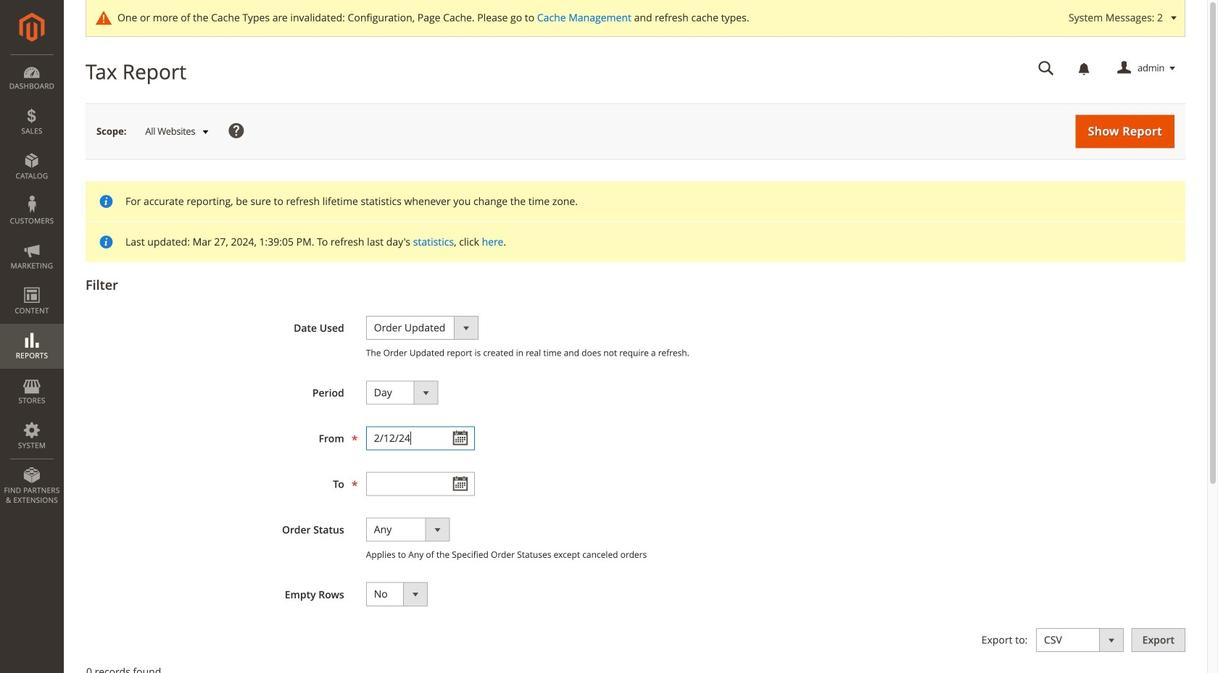 Task type: locate. For each thing, give the bounding box(es) containing it.
None text field
[[1028, 56, 1065, 81]]

magento admin panel image
[[19, 12, 45, 42]]

None text field
[[366, 427, 475, 451], [366, 472, 475, 496], [366, 427, 475, 451], [366, 472, 475, 496]]

menu bar
[[0, 54, 64, 513]]



